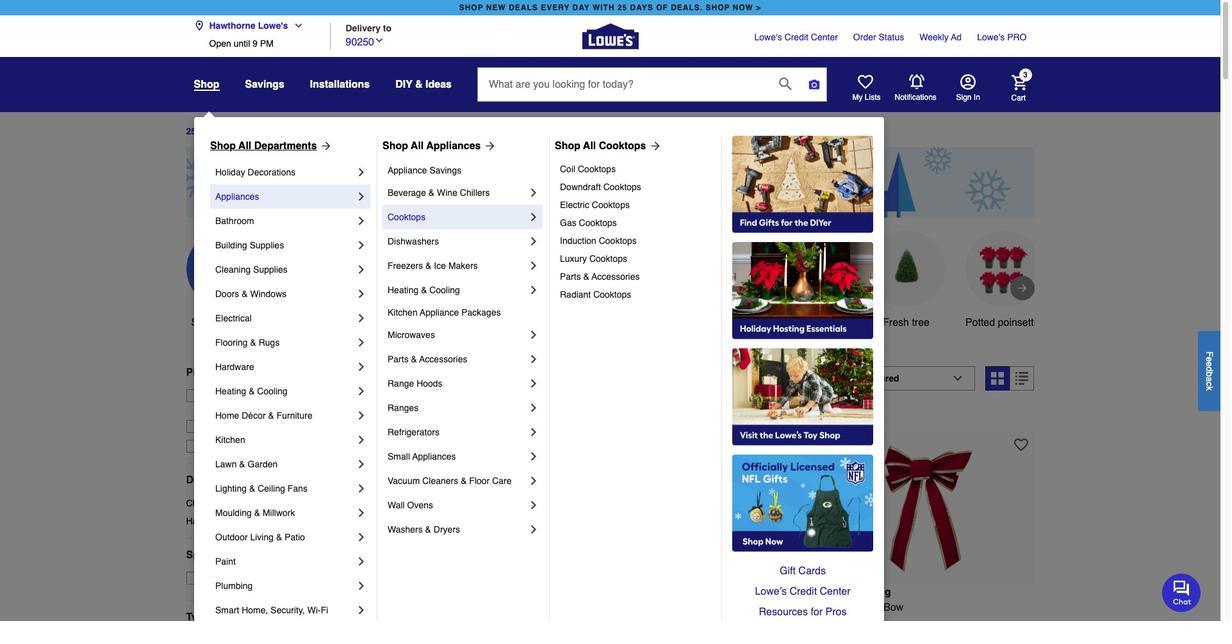 Task type: describe. For each thing, give the bounding box(es) containing it.
& for leftmost parts & accessories link
[[411, 354, 417, 365]]

2 vertical spatial appliances
[[412, 452, 456, 462]]

chevron right image for parts & accessories
[[527, 353, 540, 366]]

lowe's credit center
[[755, 586, 851, 598]]

0 horizontal spatial parts & accessories link
[[388, 347, 527, 372]]

electrical
[[215, 313, 252, 324]]

all for cooktops
[[583, 140, 596, 152]]

9
[[253, 38, 258, 49]]

appliance savings link
[[388, 160, 540, 181]]

sale
[[224, 573, 242, 584]]

shop for shop
[[194, 79, 219, 90]]

lowe's up the pm
[[258, 21, 288, 31]]

chevron right image for outdoor living & patio
[[355, 531, 368, 544]]

hawthorne lowe's & nearby stores button
[[205, 402, 344, 415]]

1 e from the top
[[1205, 357, 1215, 362]]

lawn & garden link
[[215, 452, 355, 477]]

shop for shop all appliances
[[383, 140, 408, 152]]

1 horizontal spatial parts & accessories link
[[560, 268, 713, 286]]

plumbing link
[[215, 574, 355, 599]]

heating & cooling for the leftmost heating & cooling link
[[215, 386, 288, 397]]

lights inside the holiday living 100-count 20.62-ft white incandescent plug- in christmas string lights
[[466, 618, 494, 622]]

parts & accessories for leftmost parts & accessories link
[[388, 354, 468, 365]]

0 horizontal spatial cooling
[[257, 386, 288, 397]]

& for parts & accessories link to the right
[[584, 272, 590, 282]]

multicolor
[[687, 602, 731, 614]]

chevron right image for 'hardware' link
[[355, 361, 368, 374]]

25 days of deals link
[[186, 126, 257, 137]]

cleaning supplies link
[[215, 258, 355, 282]]

1001813120 element
[[376, 409, 436, 422]]

fans
[[288, 484, 308, 494]]

refrigerators
[[388, 427, 440, 438]]

& for moulding & millwork link
[[254, 508, 260, 518]]

pickup & delivery
[[186, 367, 273, 379]]

20.62- inside "100-count 20.62-ft multicolor incandescent plug-in christmas string lights"
[[650, 602, 679, 614]]

dishwashers link
[[388, 229, 527, 254]]

shop all appliances
[[383, 140, 481, 152]]

0 vertical spatial deals
[[234, 126, 257, 137]]

shop for shop all deals
[[191, 317, 215, 329]]

diy & ideas
[[396, 79, 452, 90]]

lowe's down the >
[[755, 32, 782, 42]]

tree
[[912, 317, 930, 329]]

cooktops for radiant cooktops
[[594, 290, 631, 300]]

1 shop from the left
[[459, 3, 484, 12]]

christmas inside the holiday living 100-count 20.62-ft white incandescent plug- in christmas string lights
[[388, 618, 434, 622]]

smart home, security, wi-fi link
[[215, 599, 355, 622]]

furniture
[[277, 411, 313, 421]]

chevron right image for paint "link"
[[355, 556, 368, 568]]

shop all departments link
[[210, 138, 332, 154]]

& for washers & dryers link
[[425, 525, 431, 535]]

in inside holiday living 8.5-in w red bow
[[839, 602, 847, 614]]

chevron right image for cooktops
[[527, 211, 540, 224]]

0 horizontal spatial savings
[[245, 79, 284, 90]]

parts for parts & accessories link to the right
[[560, 272, 581, 282]]

search image
[[779, 77, 792, 90]]

chevron right image for plumbing
[[355, 580, 368, 593]]

& for lighting & ceiling fans link at left bottom
[[249, 484, 255, 494]]

special
[[186, 550, 222, 561]]

lowe's home improvement cart image
[[1012, 75, 1027, 90]]

with
[[593, 3, 615, 12]]

90250 button
[[346, 33, 385, 50]]

1 horizontal spatial heating & cooling link
[[388, 278, 527, 302]]

open
[[209, 38, 231, 49]]

0 vertical spatial appliances
[[426, 140, 481, 152]]

care
[[492, 476, 512, 486]]

5013254527 element
[[821, 409, 881, 422]]

shop all deals button
[[186, 231, 263, 331]]

delivery to
[[346, 23, 392, 33]]

wall ovens link
[[388, 493, 527, 518]]

holiday decorations link
[[215, 160, 355, 185]]

chevron right image for dishwashers link
[[527, 235, 540, 248]]

location image
[[194, 21, 204, 31]]

find gifts for the diyer. image
[[733, 136, 873, 233]]

count inside the holiday living 100-count 20.62-ft white incandescent plug- in christmas string lights
[[397, 602, 424, 614]]

notifications
[[895, 93, 937, 102]]

small appliances
[[388, 452, 456, 462]]

shop for shop all departments
[[210, 140, 236, 152]]

free
[[205, 391, 224, 401]]

supplies for building supplies
[[250, 240, 284, 251]]

at:
[[306, 391, 316, 401]]

pros
[[826, 607, 847, 618]]

hanukkah decorations
[[186, 516, 277, 527]]

string inside "100-count 20.62-ft multicolor incandescent plug-in christmas string lights"
[[683, 618, 710, 622]]

microwaves
[[388, 330, 435, 340]]

0 vertical spatial appliance
[[388, 165, 427, 176]]

freezers & ice makers
[[388, 261, 478, 271]]

order
[[854, 32, 876, 42]]

doors & windows link
[[215, 282, 355, 306]]

& for the diy & ideas button on the top of the page
[[415, 79, 423, 90]]

25 days of deals. shop new deals every day. while supplies last. image
[[186, 147, 1035, 218]]

moulding & millwork link
[[215, 501, 355, 526]]

flooring & rugs link
[[215, 331, 355, 355]]

coil
[[560, 164, 576, 174]]

lowe's home improvement account image
[[960, 74, 976, 90]]

chevron right image for doors & windows
[[355, 288, 368, 301]]

wall ovens
[[388, 501, 433, 511]]

25 days of deals
[[186, 126, 257, 137]]

resources
[[759, 607, 808, 618]]

building supplies link
[[215, 233, 355, 258]]

kitchen appliance packages
[[388, 308, 501, 318]]

3
[[1024, 71, 1028, 80]]

100- inside "100-count 20.62-ft multicolor incandescent plug-in christmas string lights"
[[599, 602, 619, 614]]

refrigerators link
[[388, 420, 527, 445]]

small
[[388, 452, 410, 462]]

hawthorne lowe's & nearby stores
[[205, 404, 344, 414]]

potted poinsettia button
[[965, 231, 1042, 331]]

christmas inside "100-count 20.62-ft multicolor incandescent plug-in christmas string lights"
[[634, 618, 680, 622]]

christmas inside christmas decorations 'link'
[[186, 498, 227, 509]]

status
[[879, 32, 904, 42]]

0 vertical spatial in
[[470, 373, 482, 391]]

until
[[234, 38, 250, 49]]

1 vertical spatial arrow right image
[[1016, 282, 1029, 295]]

& for the lawn & garden link
[[239, 459, 245, 470]]

b
[[1205, 372, 1215, 377]]

lighting & ceiling fans
[[215, 484, 308, 494]]

holiday for holiday living 8.5-in w red bow
[[821, 587, 858, 598]]

stores
[[320, 404, 344, 414]]

compare for 1001813120 element
[[399, 411, 436, 421]]

chevron right image for the electrical "link"
[[355, 312, 368, 325]]

white inside button
[[796, 317, 822, 329]]

chevron right image for washers & dryers link
[[527, 524, 540, 536]]

hanging decoration button
[[673, 231, 750, 346]]

my
[[853, 93, 863, 102]]

d
[[1205, 367, 1215, 372]]

incandescent inside "100-count 20.62-ft multicolor incandescent plug-in christmas string lights"
[[734, 602, 795, 614]]

1 vertical spatial departments
[[186, 475, 249, 486]]

home décor & furniture link
[[215, 404, 355, 428]]

cooktops for luxury cooktops
[[590, 254, 627, 264]]

appliance savings
[[388, 165, 462, 176]]

supplies for cleaning supplies
[[253, 265, 288, 275]]

1 heart outline image from the left
[[792, 438, 806, 452]]

lowe's home improvement lists image
[[858, 74, 873, 90]]

plumbing
[[215, 581, 253, 592]]

ft inside "100-count 20.62-ft multicolor incandescent plug-in christmas string lights"
[[679, 602, 684, 614]]

fresh tree button
[[868, 231, 945, 331]]

k
[[1205, 386, 1215, 391]]

nearby
[[290, 404, 317, 414]]

deals inside button
[[232, 317, 258, 329]]

cooktops for downdraft cooktops
[[603, 182, 641, 192]]

chevron right image for smart home, security, wi-fi link
[[355, 604, 368, 617]]

shop all cooktops
[[555, 140, 646, 152]]

chevron right image for refrigerators
[[527, 426, 540, 439]]

of
[[223, 126, 231, 137]]

range hoods link
[[388, 372, 527, 396]]

& for "flooring & rugs" link
[[250, 338, 256, 348]]

in inside the sign in button
[[974, 93, 980, 102]]

fresh
[[883, 317, 909, 329]]

ice
[[434, 261, 446, 271]]

credit for lowe's
[[785, 32, 809, 42]]

lighting & ceiling fans link
[[215, 477, 355, 501]]

parts & accessories for parts & accessories link to the right
[[560, 272, 640, 282]]

hanukkah
[[186, 516, 227, 527]]

lowe's down free store pickup today at:
[[251, 404, 279, 414]]

lowe's credit center link
[[733, 582, 873, 602]]

list view image
[[1016, 372, 1029, 385]]

free store pickup today at:
[[205, 391, 316, 401]]

makers
[[449, 261, 478, 271]]

dishwashers
[[388, 236, 439, 247]]

holiday for holiday living 100-count 20.62-ft white incandescent plug- in christmas string lights
[[376, 587, 413, 598]]

christmas decorations
[[186, 498, 277, 509]]

2 vertical spatial delivery
[[225, 441, 258, 452]]

& left patio
[[276, 533, 282, 543]]

1 vertical spatial heating
[[215, 386, 246, 397]]

range hoods
[[388, 379, 443, 389]]

count inside "100-count 20.62-ft multicolor incandescent plug-in christmas string lights"
[[619, 602, 647, 614]]

ideas
[[426, 79, 452, 90]]

wall
[[388, 501, 405, 511]]

chevron right image for small appliances link
[[527, 451, 540, 463]]

arrow right image inside the shop all appliances link
[[481, 140, 496, 153]]

chevron right image for "cleaning supplies" link
[[355, 263, 368, 276]]

coil cooktops
[[560, 164, 616, 174]]

rugs
[[259, 338, 280, 348]]

0 horizontal spatial pickup
[[186, 367, 220, 379]]

chevron right image for wall ovens
[[527, 499, 540, 512]]

plug- inside "100-count 20.62-ft multicolor incandescent plug-in christmas string lights"
[[599, 618, 623, 622]]

1 horizontal spatial heating
[[388, 285, 419, 295]]

gift cards link
[[733, 561, 873, 582]]

compare for 5013254527 'element'
[[844, 411, 881, 421]]

cooktops for induction cooktops
[[599, 236, 637, 246]]

dryers
[[434, 525, 460, 535]]

lowe's
[[755, 586, 787, 598]]

chevron right image for 'home décor & furniture' link
[[355, 410, 368, 422]]



Task type: locate. For each thing, give the bounding box(es) containing it.
living down 'washers & dryers'
[[416, 587, 446, 598]]

lowe's left pro
[[977, 32, 1005, 42]]

1 horizontal spatial departments
[[254, 140, 317, 152]]

shop all cooktops link
[[555, 138, 662, 154]]

1 lights from the left
[[466, 618, 494, 622]]

electric cooktops link
[[560, 196, 713, 214]]

range
[[388, 379, 414, 389]]

100- inside the holiday living 100-count 20.62-ft white incandescent plug- in christmas string lights
[[376, 602, 397, 614]]

1 vertical spatial 25
[[186, 126, 196, 137]]

small appliances link
[[388, 445, 527, 469]]

arrow right image for shop all departments
[[317, 140, 332, 153]]

arrow right image up poinsettia
[[1016, 282, 1029, 295]]

& right the doors
[[242, 289, 248, 299]]

appliances up bathroom
[[215, 192, 259, 202]]

shop down open
[[194, 79, 219, 90]]

departments element
[[186, 474, 356, 487]]

cooling up hawthorne lowe's & nearby stores
[[257, 386, 288, 397]]

chevron right image for beverage & wine chillers
[[527, 186, 540, 199]]

1 arrow right image from the left
[[317, 140, 332, 153]]

0 vertical spatial arrow right image
[[481, 140, 496, 153]]

all up flooring
[[218, 317, 229, 329]]

1 vertical spatial pickup
[[250, 391, 277, 401]]

moulding
[[215, 508, 252, 518]]

accessories for leftmost parts & accessories link
[[419, 354, 468, 365]]

string
[[437, 618, 464, 622], [683, 618, 710, 622]]

shop left electrical
[[191, 317, 215, 329]]

chat invite button image
[[1163, 574, 1202, 613]]

savings
[[245, 79, 284, 90], [430, 165, 462, 176], [499, 317, 535, 329]]

microwaves link
[[388, 323, 527, 347]]

kitchen for kitchen appliance packages
[[388, 308, 418, 318]]

& left ice
[[426, 261, 432, 271]]

0 vertical spatial heating & cooling
[[388, 285, 460, 295]]

store
[[226, 391, 248, 401]]

0 horizontal spatial heating & cooling
[[215, 386, 288, 397]]

cooktops down beverage
[[388, 212, 426, 222]]

1 horizontal spatial lights
[[713, 618, 740, 622]]

decorations for christmas decorations
[[229, 498, 277, 509]]

arrow right image up 'coil cooktops' link
[[646, 140, 662, 153]]

1 incandescent from the left
[[494, 602, 555, 614]]

delivery up 90250
[[346, 23, 381, 33]]

downdraft cooktops
[[560, 182, 641, 192]]

sign in
[[956, 93, 980, 102]]

luxury cooktops link
[[560, 250, 713, 268]]

& right store
[[249, 386, 255, 397]]

cards
[[799, 566, 826, 577]]

arrow right image for shop all cooktops
[[646, 140, 662, 153]]

chevron right image for the rightmost heating & cooling link
[[527, 284, 540, 297]]

1 vertical spatial appliance
[[420, 308, 459, 318]]

center for lowe's credit center
[[820, 586, 851, 598]]

& left wine
[[429, 188, 435, 198]]

parts down luxury
[[560, 272, 581, 282]]

lawn & garden
[[215, 459, 278, 470]]

0 vertical spatial center
[[811, 32, 838, 42]]

grid view image
[[992, 372, 1005, 385]]

1 vertical spatial parts & accessories link
[[388, 347, 527, 372]]

holiday down the of
[[215, 167, 245, 178]]

lowe's credit center
[[755, 32, 838, 42]]

& right diy
[[415, 79, 423, 90]]

1 count from the left
[[397, 602, 424, 614]]

holiday down washers
[[376, 587, 413, 598]]

accessories for parts & accessories link to the right
[[592, 272, 640, 282]]

arrow right image inside shop all departments link
[[317, 140, 332, 153]]

1 horizontal spatial cooling
[[430, 285, 460, 295]]

None search field
[[477, 67, 827, 113]]

chevron right image for vacuum cleaners & floor care
[[527, 475, 540, 488]]

ranges link
[[388, 396, 527, 420]]

1 vertical spatial accessories
[[419, 354, 468, 365]]

visit the lowe's toy shop. image
[[733, 349, 873, 446]]

0 horizontal spatial 20.62-
[[427, 602, 456, 614]]

arrow right image up holiday decorations link
[[317, 140, 332, 153]]

decorations for holiday decorations
[[248, 167, 296, 178]]

all for appliances
[[411, 140, 424, 152]]

kitchen inside 'link'
[[388, 308, 418, 318]]

electrical link
[[215, 306, 355, 331]]

white
[[796, 317, 822, 329], [465, 602, 491, 614]]

ft inside the holiday living 100-count 20.62-ft white incandescent plug- in christmas string lights
[[456, 602, 462, 614]]

1 horizontal spatial savings
[[430, 165, 462, 176]]

freezers & ice makers link
[[388, 254, 527, 278]]

heart outline image
[[792, 438, 806, 452], [1015, 438, 1029, 452]]

chevron right image for kitchen
[[355, 434, 368, 447]]

string inside the holiday living 100-count 20.62-ft white incandescent plug- in christmas string lights
[[437, 618, 464, 622]]

appliance
[[388, 165, 427, 176], [420, 308, 459, 318]]

1 horizontal spatial count
[[619, 602, 647, 614]]

center for lowe's credit center
[[811, 32, 838, 42]]

lowe's credit center link
[[755, 31, 838, 44]]

heating down freezers
[[388, 285, 419, 295]]

accessories up "products"
[[419, 354, 468, 365]]

downdraft cooktops link
[[560, 178, 713, 196]]

0 vertical spatial parts & accessories link
[[560, 268, 713, 286]]

heating & cooling up décor
[[215, 386, 288, 397]]

living for in
[[861, 587, 891, 598]]

shop up coil
[[555, 140, 581, 152]]

home
[[215, 411, 239, 421]]

day
[[573, 3, 590, 12]]

cooktops for electric cooktops
[[592, 200, 630, 210]]

& left dryers
[[425, 525, 431, 535]]

on sale
[[209, 573, 242, 584]]

incandescent
[[494, 602, 555, 614], [734, 602, 795, 614]]

1 horizontal spatial 20.62-
[[650, 602, 679, 614]]

credit up search "icon"
[[785, 32, 809, 42]]

living for patio
[[250, 533, 274, 543]]

1 100- from the left
[[376, 602, 397, 614]]

holiday
[[215, 167, 245, 178], [486, 373, 541, 391], [376, 587, 413, 598], [821, 587, 858, 598]]

f e e d b a c k button
[[1198, 331, 1221, 411]]

lights inside "100-count 20.62-ft multicolor incandescent plug-in christmas string lights"
[[713, 618, 740, 622]]

in up ranges link
[[470, 373, 482, 391]]

Search Query text field
[[478, 68, 769, 101]]

0 horizontal spatial heart outline image
[[792, 438, 806, 452]]

luxury cooktops
[[560, 254, 627, 264]]

hawthorne down store
[[205, 404, 249, 414]]

ovens
[[407, 501, 433, 511]]

0 horizontal spatial shop
[[459, 3, 484, 12]]

& for freezers & ice makers link
[[426, 261, 432, 271]]

heating & cooling down the freezers & ice makers
[[388, 285, 460, 295]]

0 horizontal spatial heating
[[215, 386, 246, 397]]

lowe's home improvement logo image
[[582, 8, 639, 64]]

2 arrow right image from the left
[[646, 140, 662, 153]]

1 horizontal spatial incandescent
[[734, 602, 795, 614]]

holiday inside holiday living 8.5-in w red bow
[[821, 587, 858, 598]]

2 string from the left
[[683, 618, 710, 622]]

parts for leftmost parts & accessories link
[[388, 354, 409, 365]]

outdoor living & patio link
[[215, 526, 355, 550]]

supplies up cleaning supplies
[[250, 240, 284, 251]]

white inside the holiday living 100-count 20.62-ft white incandescent plug- in christmas string lights
[[465, 602, 491, 614]]

2 incandescent from the left
[[734, 602, 795, 614]]

pm
[[260, 38, 274, 49]]

savings inside button
[[499, 317, 535, 329]]

w
[[850, 602, 859, 614]]

vacuum cleaners & floor care
[[388, 476, 512, 486]]

1 vertical spatial savings button
[[478, 231, 555, 331]]

living down 'hanukkah decorations' link
[[250, 533, 274, 543]]

living up red
[[861, 587, 891, 598]]

1 horizontal spatial accessories
[[592, 272, 640, 282]]

chevron right image for moulding & millwork
[[355, 507, 368, 520]]

1 vertical spatial plug-
[[599, 618, 623, 622]]

1 horizontal spatial parts & accessories
[[560, 272, 640, 282]]

2 100- from the left
[[599, 602, 619, 614]]

chevron right image
[[355, 166, 368, 179], [527, 186, 540, 199], [527, 211, 540, 224], [527, 260, 540, 272], [355, 288, 368, 301], [355, 336, 368, 349], [527, 353, 540, 366], [527, 402, 540, 415], [527, 426, 540, 439], [355, 434, 368, 447], [355, 458, 368, 471], [527, 475, 540, 488], [527, 499, 540, 512], [355, 507, 368, 520], [355, 531, 368, 544], [355, 580, 368, 593]]

center left order at right
[[811, 32, 838, 42]]

days
[[199, 126, 220, 137]]

kitchen for kitchen
[[215, 435, 245, 445]]

shop left new
[[459, 3, 484, 12]]

0 horizontal spatial shop
[[210, 140, 236, 152]]

accessories
[[592, 272, 640, 282], [419, 354, 468, 365]]

departments up holiday decorations link
[[254, 140, 317, 152]]

compare inside 5013254527 'element'
[[844, 411, 881, 421]]

delivery up lawn & garden
[[225, 441, 258, 452]]

1 horizontal spatial christmas
[[388, 618, 434, 622]]

25 left days
[[186, 126, 196, 137]]

moulding & millwork
[[215, 508, 295, 518]]

1 vertical spatial delivery
[[233, 367, 273, 379]]

hawthorne for hawthorne lowe's & nearby stores
[[205, 404, 249, 414]]

shop button
[[194, 78, 219, 91]]

lowe's pro
[[977, 32, 1027, 42]]

plug- inside the holiday living 100-count 20.62-ft white incandescent plug- in christmas string lights
[[558, 602, 582, 614]]

hawthorne up open until 9 pm
[[209, 21, 256, 31]]

holiday up ranges link
[[486, 373, 541, 391]]

shop all departments
[[210, 140, 317, 152]]

0 horizontal spatial in
[[376, 618, 385, 622]]

holiday hosting essentials. image
[[733, 242, 873, 340]]

cooktops up 'coil cooktops' link
[[599, 140, 646, 152]]

& down luxury cooktops
[[584, 272, 590, 282]]

chevron right image
[[355, 190, 368, 203], [355, 215, 368, 228], [527, 235, 540, 248], [355, 239, 368, 252], [355, 263, 368, 276], [527, 284, 540, 297], [355, 312, 368, 325], [527, 329, 540, 342], [355, 361, 368, 374], [527, 377, 540, 390], [355, 385, 368, 398], [355, 410, 368, 422], [527, 451, 540, 463], [355, 483, 368, 495], [527, 524, 540, 536], [355, 556, 368, 568], [355, 604, 368, 617]]

0 vertical spatial pickup
[[186, 367, 220, 379]]

& up range hoods
[[411, 354, 417, 365]]

1 horizontal spatial compare
[[844, 411, 881, 421]]

kitchen up microwaves
[[388, 308, 418, 318]]

deals right the of
[[234, 126, 257, 137]]

officially licensed n f l gifts. shop now. image
[[733, 455, 873, 552]]

décor
[[242, 411, 266, 421]]

parts up 198
[[388, 354, 409, 365]]

fi
[[321, 606, 328, 616]]

cooktops up downdraft cooktops
[[578, 164, 616, 174]]

appliances up cleaners
[[412, 452, 456, 462]]

& left rugs
[[250, 338, 256, 348]]

1 horizontal spatial heart outline image
[[1015, 438, 1029, 452]]

0 horizontal spatial compare
[[399, 411, 436, 421]]

arrow right image up appliance savings link
[[481, 140, 496, 153]]

0 horizontal spatial departments
[[186, 475, 249, 486]]

arrow right image inside shop all cooktops link
[[646, 140, 662, 153]]

0 vertical spatial savings button
[[245, 73, 284, 96]]

appliance inside 'link'
[[420, 308, 459, 318]]

supplies inside building supplies "link"
[[250, 240, 284, 251]]

1 horizontal spatial shop
[[383, 140, 408, 152]]

2 heart outline image from the left
[[1015, 438, 1029, 452]]

parts & accessories link down induction cooktops "link"
[[560, 268, 713, 286]]

cooktops for gas cooktops
[[579, 218, 617, 228]]

kitchen down "home"
[[215, 435, 245, 445]]

1 vertical spatial white
[[465, 602, 491, 614]]

all inside button
[[218, 317, 229, 329]]

2 compare from the left
[[844, 411, 881, 421]]

1 vertical spatial center
[[820, 586, 851, 598]]

decorations inside 'link'
[[229, 498, 277, 509]]

0 horizontal spatial heating & cooling link
[[215, 379, 355, 404]]

radiant cooktops
[[560, 290, 631, 300]]

supplies inside "cleaning supplies" link
[[253, 265, 288, 275]]

departments down lawn
[[186, 475, 249, 486]]

cooktops for coil cooktops
[[578, 164, 616, 174]]

open until 9 pm
[[209, 38, 274, 49]]

savings down the pm
[[245, 79, 284, 90]]

1 horizontal spatial kitchen
[[388, 308, 418, 318]]

pickup up free
[[186, 367, 220, 379]]

compare inside 1001813120 element
[[399, 411, 436, 421]]

chevron right image for holiday decorations
[[355, 166, 368, 179]]

a
[[1205, 377, 1215, 382]]

patio
[[285, 533, 305, 543]]

1 vertical spatial hawthorne
[[205, 404, 249, 414]]

chevron right image for bathroom link
[[355, 215, 368, 228]]

0 horizontal spatial count
[[397, 602, 424, 614]]

& left the floor
[[461, 476, 467, 486]]

2 e from the top
[[1205, 362, 1215, 367]]

chevron right image for ranges
[[527, 402, 540, 415]]

1 vertical spatial deals
[[232, 317, 258, 329]]

all down 25 days of deals link
[[238, 140, 251, 152]]

0 horizontal spatial parts & accessories
[[388, 354, 468, 365]]

e up 'd' on the bottom right
[[1205, 357, 1215, 362]]

potted poinsettia
[[966, 317, 1042, 329]]

0 vertical spatial supplies
[[250, 240, 284, 251]]

& right décor
[[268, 411, 274, 421]]

0 horizontal spatial plug-
[[558, 602, 582, 614]]

holiday up 8.5-
[[821, 587, 858, 598]]

pickup up hawthorne lowe's & nearby stores
[[250, 391, 277, 401]]

cooktops right radiant in the top of the page
[[594, 290, 631, 300]]

cooktops up induction cooktops
[[579, 218, 617, 228]]

0 horizontal spatial in
[[470, 373, 482, 391]]

heating down pickup & delivery
[[215, 386, 246, 397]]

supplies up windows
[[253, 265, 288, 275]]

living for count
[[416, 587, 446, 598]]

weekly ad
[[920, 32, 962, 42]]

credit up 'resources for pros' link
[[790, 586, 817, 598]]

cooktops down 'coil cooktops' link
[[603, 182, 641, 192]]

cooling up kitchen appliance packages
[[430, 285, 460, 295]]

holiday for holiday decorations
[[215, 167, 245, 178]]

& for beverage & wine chillers link in the left top of the page
[[429, 188, 435, 198]]

arrow right image
[[481, 140, 496, 153], [1016, 282, 1029, 295]]

parts & accessories
[[560, 272, 640, 282], [388, 354, 468, 365]]

1 20.62- from the left
[[427, 602, 456, 614]]

198 products in holiday decorations
[[376, 373, 635, 391]]

chevron right image for lighting & ceiling fans link at left bottom
[[355, 483, 368, 495]]

shop down 25 days of deals
[[210, 140, 236, 152]]

decorations for hanukkah decorations
[[229, 516, 277, 527]]

living inside holiday living 8.5-in w red bow
[[861, 587, 891, 598]]

0 vertical spatial heating & cooling link
[[388, 278, 527, 302]]

0 vertical spatial delivery
[[346, 23, 381, 33]]

2 ft from the left
[[679, 602, 684, 614]]

1 vertical spatial shop
[[191, 317, 215, 329]]

2 20.62- from the left
[[650, 602, 679, 614]]

1 vertical spatial appliances
[[215, 192, 259, 202]]

chevron right image for freezers & ice makers
[[527, 260, 540, 272]]

1 ft from the left
[[456, 602, 462, 614]]

1 compare from the left
[[399, 411, 436, 421]]

ad
[[951, 32, 962, 42]]

of
[[656, 3, 668, 12]]

2 shop from the left
[[383, 140, 408, 152]]

chevron down image
[[374, 35, 385, 45]]

shop up appliance savings
[[383, 140, 408, 152]]

2 horizontal spatial in
[[974, 93, 980, 102]]

shop inside shop all cooktops link
[[555, 140, 581, 152]]

chevron right image for building supplies "link"
[[355, 239, 368, 252]]

chevron right image for appliances link
[[355, 190, 368, 203]]

1 horizontal spatial 100-
[[599, 602, 619, 614]]

credit for lowe's
[[790, 586, 817, 598]]

2 horizontal spatial living
[[861, 587, 891, 598]]

ceiling
[[258, 484, 285, 494]]

products
[[406, 373, 465, 391]]

& for doors & windows link
[[242, 289, 248, 299]]

0 horizontal spatial savings button
[[245, 73, 284, 96]]

& down the today on the left bottom of the page
[[281, 404, 287, 414]]

parts & accessories up "products"
[[388, 354, 468, 365]]

1 vertical spatial supplies
[[253, 265, 288, 275]]

freezers
[[388, 261, 423, 271]]

in inside "100-count 20.62-ft multicolor incandescent plug-in christmas string lights"
[[623, 618, 631, 622]]

25 right with on the left of the page
[[618, 3, 628, 12]]

1 shop from the left
[[210, 140, 236, 152]]

& right lawn
[[239, 459, 245, 470]]

& up store
[[223, 367, 230, 379]]

1 vertical spatial savings
[[430, 165, 462, 176]]

3 shop from the left
[[555, 140, 581, 152]]

parts & accessories link up "products"
[[388, 347, 527, 372]]

cooktops up the luxury cooktops link on the top
[[599, 236, 637, 246]]

1 horizontal spatial heating & cooling
[[388, 285, 460, 295]]

chevron right image for range hoods link
[[527, 377, 540, 390]]

cooktops inside "link"
[[599, 236, 637, 246]]

shop left now
[[706, 3, 730, 12]]

diy & ideas button
[[396, 73, 452, 96]]

& left millwork
[[254, 508, 260, 518]]

1 vertical spatial parts & accessories
[[388, 354, 468, 365]]

delivery up free store pickup today at:
[[233, 367, 273, 379]]

shop all appliances link
[[383, 138, 496, 154]]

2 count from the left
[[619, 602, 647, 614]]

1 string from the left
[[437, 618, 464, 622]]

2 vertical spatial savings
[[499, 317, 535, 329]]

chevron right image for flooring & rugs
[[355, 336, 368, 349]]

chevron right image for the leftmost heating & cooling link
[[355, 385, 368, 398]]

heating & cooling for the rightmost heating & cooling link
[[388, 285, 460, 295]]

0 horizontal spatial lights
[[466, 618, 494, 622]]

2 shop from the left
[[706, 3, 730, 12]]

0 vertical spatial credit
[[785, 32, 809, 42]]

washers & dryers link
[[388, 518, 527, 542]]

shop inside button
[[191, 317, 215, 329]]

2 lights from the left
[[713, 618, 740, 622]]

1 horizontal spatial in
[[623, 618, 631, 622]]

shop inside shop all departments link
[[210, 140, 236, 152]]

1 vertical spatial cooling
[[257, 386, 288, 397]]

0 horizontal spatial 25
[[186, 126, 196, 137]]

electric
[[560, 200, 590, 210]]

delivery
[[346, 23, 381, 33], [233, 367, 273, 379], [225, 441, 258, 452]]

hanging decoration
[[688, 317, 736, 344]]

& for the leftmost heating & cooling link
[[249, 386, 255, 397]]

holiday living 8.5-in w red bow
[[821, 587, 904, 614]]

beverage & wine chillers
[[388, 188, 490, 198]]

1 horizontal spatial parts
[[560, 272, 581, 282]]

in left w
[[839, 602, 847, 614]]

cooktops down induction cooktops
[[590, 254, 627, 264]]

supplies
[[250, 240, 284, 251], [253, 265, 288, 275]]

smart home, security, wi-fi
[[215, 606, 328, 616]]

red
[[862, 602, 881, 614]]

incandescent inside the holiday living 100-count 20.62-ft white incandescent plug- in christmas string lights
[[494, 602, 555, 614]]

1 vertical spatial credit
[[790, 586, 817, 598]]

shop inside the shop all appliances link
[[383, 140, 408, 152]]

20.62- inside the holiday living 100-count 20.62-ft white incandescent plug- in christmas string lights
[[427, 602, 456, 614]]

chevron right image for the microwaves link
[[527, 329, 540, 342]]

heating & cooling
[[388, 285, 460, 295], [215, 386, 288, 397]]

order status link
[[854, 31, 904, 44]]

savings button down the pm
[[245, 73, 284, 96]]

hawthorne for hawthorne lowe's
[[209, 21, 256, 31]]

0 horizontal spatial ft
[[456, 602, 462, 614]]

for
[[811, 607, 823, 618]]

0 vertical spatial heating
[[388, 285, 419, 295]]

198
[[376, 373, 402, 391]]

center up 8.5-
[[820, 586, 851, 598]]

1 vertical spatial heating & cooling link
[[215, 379, 355, 404]]

& for the rightmost heating & cooling link
[[421, 285, 427, 295]]

1 horizontal spatial pickup
[[250, 391, 277, 401]]

arrow right image
[[317, 140, 332, 153], [646, 140, 662, 153]]

special offers button
[[186, 539, 356, 572]]

1 horizontal spatial 25
[[618, 3, 628, 12]]

appliance up the microwaves link
[[420, 308, 459, 318]]

cleaning supplies
[[215, 265, 288, 275]]

all up appliance savings
[[411, 140, 424, 152]]

cooktops down downdraft cooktops
[[592, 200, 630, 210]]

0 vertical spatial departments
[[254, 140, 317, 152]]

in inside the holiday living 100-count 20.62-ft white incandescent plug- in christmas string lights
[[376, 618, 385, 622]]

holiday inside the holiday living 100-count 20.62-ft white incandescent plug- in christmas string lights
[[376, 587, 413, 598]]

floor
[[469, 476, 490, 486]]

savings up wine
[[430, 165, 462, 176]]

lighting
[[215, 484, 247, 494]]

outdoor
[[215, 533, 248, 543]]

lowe's home improvement notification center image
[[909, 74, 924, 90]]

1 vertical spatial heating & cooling
[[215, 386, 288, 397]]

0 horizontal spatial incandescent
[[494, 602, 555, 614]]

0 horizontal spatial parts
[[388, 354, 409, 365]]

appliance up beverage
[[388, 165, 427, 176]]

1 horizontal spatial savings button
[[478, 231, 555, 331]]

chevron right image for lawn & garden
[[355, 458, 368, 471]]

days
[[630, 3, 654, 12]]

shop for shop all cooktops
[[555, 140, 581, 152]]

white button
[[771, 231, 848, 331]]

0 vertical spatial savings
[[245, 79, 284, 90]]

0 vertical spatial plug-
[[558, 602, 582, 614]]

accessories up radiant cooktops
[[592, 272, 640, 282]]

radiant
[[560, 290, 591, 300]]

electric cooktops
[[560, 200, 630, 210]]

& down the freezers & ice makers
[[421, 285, 427, 295]]

camera image
[[808, 78, 821, 91]]

savings button right makers
[[478, 231, 555, 331]]

all up the coil cooktops
[[583, 140, 596, 152]]

all
[[238, 140, 251, 152], [411, 140, 424, 152], [583, 140, 596, 152], [218, 317, 229, 329]]

1 horizontal spatial living
[[416, 587, 446, 598]]

all for departments
[[238, 140, 251, 152]]

e up b
[[1205, 362, 1215, 367]]

wi-
[[307, 606, 321, 616]]

savings up 198 products in holiday decorations
[[499, 317, 535, 329]]

0 vertical spatial 25
[[618, 3, 628, 12]]

offers
[[225, 550, 255, 561]]

& left ceiling
[[249, 484, 255, 494]]

deals up flooring & rugs
[[232, 317, 258, 329]]

0 horizontal spatial living
[[250, 533, 274, 543]]

installations
[[310, 79, 370, 90]]

1 horizontal spatial shop
[[706, 3, 730, 12]]

1 horizontal spatial in
[[839, 602, 847, 614]]

chevron down image
[[288, 21, 304, 31]]

all for deals
[[218, 317, 229, 329]]

&
[[415, 79, 423, 90], [429, 188, 435, 198], [426, 261, 432, 271], [584, 272, 590, 282], [421, 285, 427, 295], [242, 289, 248, 299], [250, 338, 256, 348], [411, 354, 417, 365], [223, 367, 230, 379], [249, 386, 255, 397], [281, 404, 287, 414], [268, 411, 274, 421], [239, 459, 245, 470], [461, 476, 467, 486], [249, 484, 255, 494], [254, 508, 260, 518], [425, 525, 431, 535], [276, 533, 282, 543]]

decoration
[[688, 332, 736, 344]]

0 horizontal spatial arrow right image
[[317, 140, 332, 153]]

1 horizontal spatial arrow right image
[[646, 140, 662, 153]]

living inside the holiday living 100-count 20.62-ft white incandescent plug- in christmas string lights
[[416, 587, 446, 598]]



Task type: vqa. For each thing, say whether or not it's contained in the screenshot.
chevron right image corresponding to Outdoor Living & Patio
yes



